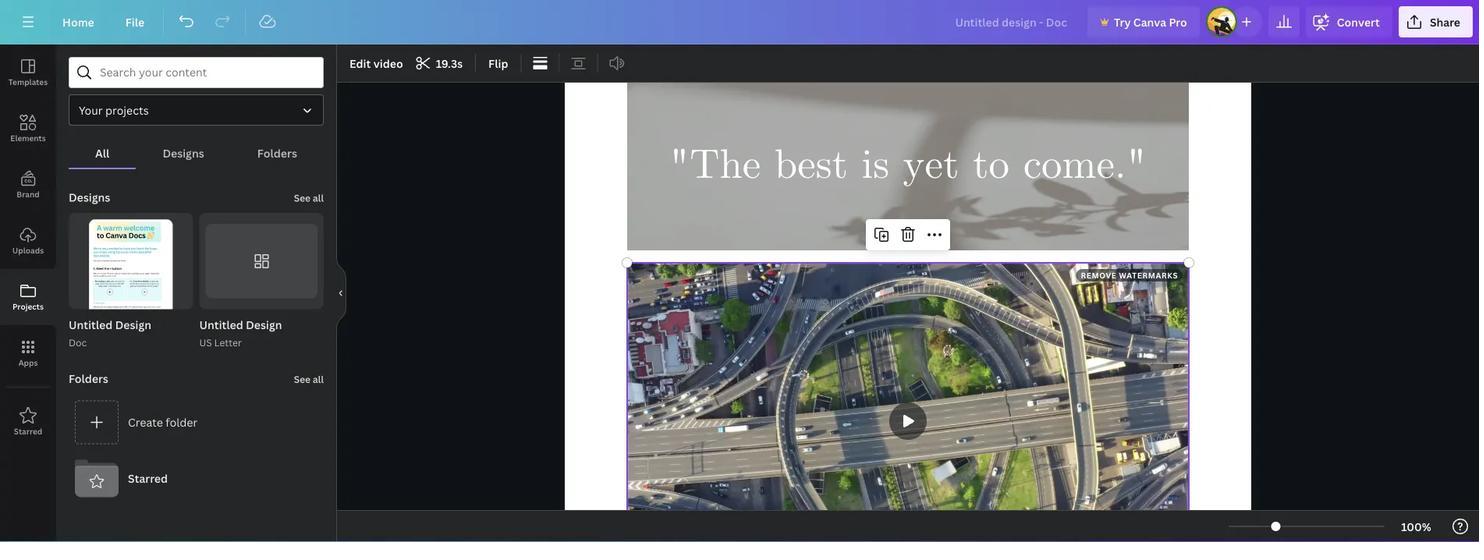 Task type: locate. For each thing, give the bounding box(es) containing it.
0 horizontal spatial folders
[[69, 371, 108, 386]]

untitled up doc
[[69, 318, 113, 332]]

1 vertical spatial see
[[294, 373, 311, 386]]

0 vertical spatial see all button
[[292, 182, 325, 213]]

starred button down "apps"
[[0, 394, 56, 450]]

design inside the untitled design doc
[[115, 318, 151, 332]]

all for folders
[[313, 373, 324, 386]]

starred button
[[0, 394, 56, 450], [69, 451, 324, 507]]

home link
[[50, 6, 107, 37]]

uploads
[[12, 245, 44, 256]]

all for designs
[[313, 192, 324, 204]]

uploads button
[[0, 213, 56, 269]]

"the best is yet to come."
[[669, 139, 1147, 193]]

0 horizontal spatial starred
[[14, 426, 42, 437]]

flip
[[489, 56, 508, 71]]

design
[[115, 318, 151, 332], [246, 318, 282, 332]]

1 design from the left
[[115, 318, 151, 332]]

2 design from the left
[[246, 318, 282, 332]]

create
[[128, 415, 163, 430]]

folders button
[[231, 138, 324, 168]]

2 all from the top
[[313, 373, 324, 386]]

2 see all button from the top
[[292, 363, 325, 394]]

untitled
[[69, 318, 113, 332], [199, 318, 243, 332]]

untitled design group
[[69, 213, 193, 351], [199, 213, 324, 351]]

brand
[[17, 189, 40, 199]]

0 vertical spatial all
[[313, 192, 324, 204]]

1 untitled from the left
[[69, 318, 113, 332]]

create folder button
[[69, 394, 324, 451]]

all
[[95, 146, 109, 160]]

0 vertical spatial starred
[[14, 426, 42, 437]]

remove watermarks button
[[1076, 269, 1183, 282]]

see for folders
[[294, 373, 311, 386]]

1 see all from the top
[[294, 192, 324, 204]]

1 see from the top
[[294, 192, 311, 204]]

Design title text field
[[943, 6, 1081, 37]]

group for untitled design us letter
[[199, 213, 324, 309]]

side panel tab list
[[0, 44, 56, 450]]

0 vertical spatial see
[[294, 192, 311, 204]]

0 vertical spatial see all
[[294, 192, 324, 204]]

2 see from the top
[[294, 373, 311, 386]]

0 horizontal spatial designs
[[69, 190, 110, 205]]

starred down create at the bottom of page
[[128, 471, 168, 486]]

1 vertical spatial see all
[[294, 373, 324, 386]]

doc
[[69, 336, 87, 349]]

1 horizontal spatial untitled
[[199, 318, 243, 332]]

us
[[199, 336, 212, 349]]

apps
[[18, 357, 38, 368]]

home
[[62, 14, 94, 29]]

starred down "apps"
[[14, 426, 42, 437]]

0 horizontal spatial untitled
[[69, 318, 113, 332]]

0 vertical spatial folders
[[257, 146, 297, 160]]

2 group from the left
[[199, 213, 324, 309]]

best
[[775, 139, 848, 193]]

see all
[[294, 192, 324, 204], [294, 373, 324, 386]]

designs
[[163, 146, 204, 160], [69, 190, 110, 205]]

1 horizontal spatial starred
[[128, 471, 168, 486]]

see all for folders
[[294, 373, 324, 386]]

try canva pro
[[1114, 14, 1187, 29]]

1 group from the left
[[69, 213, 193, 338]]

designs down all
[[69, 190, 110, 205]]

folders
[[257, 146, 297, 160], [69, 371, 108, 386]]

designs down your projects button
[[163, 146, 204, 160]]

your projects
[[79, 103, 149, 117]]

all
[[313, 192, 324, 204], [313, 373, 324, 386]]

share button
[[1399, 6, 1473, 37]]

2 see all from the top
[[294, 373, 324, 386]]

100% button
[[1391, 514, 1442, 539]]

Select ownership filter button
[[69, 94, 324, 126]]

group
[[69, 213, 193, 338], [199, 213, 324, 309]]

untitled inside the untitled design doc
[[69, 318, 113, 332]]

designs inside button
[[163, 146, 204, 160]]

edit video
[[350, 56, 403, 71]]

folders inside folders button
[[257, 146, 297, 160]]

1 horizontal spatial folders
[[257, 146, 297, 160]]

1 horizontal spatial design
[[246, 318, 282, 332]]

1 all from the top
[[313, 192, 324, 204]]

design for untitled design doc
[[115, 318, 151, 332]]

0 vertical spatial designs
[[163, 146, 204, 160]]

0 horizontal spatial design
[[115, 318, 151, 332]]

all button
[[69, 138, 136, 168]]

letter
[[214, 336, 242, 349]]

main menu bar
[[0, 0, 1479, 44]]

1 vertical spatial see all button
[[292, 363, 325, 394]]

0 horizontal spatial untitled design group
[[69, 213, 193, 351]]

starred button down "folder"
[[69, 451, 324, 507]]

1 horizontal spatial untitled design group
[[199, 213, 324, 351]]

1 horizontal spatial group
[[199, 213, 324, 309]]

starred
[[14, 426, 42, 437], [128, 471, 168, 486]]

1 vertical spatial folders
[[69, 371, 108, 386]]

2 untitled from the left
[[199, 318, 243, 332]]

canva
[[1134, 14, 1167, 29]]

0 horizontal spatial group
[[69, 213, 193, 338]]

1 vertical spatial starred
[[128, 471, 168, 486]]

100%
[[1401, 519, 1432, 534]]

untitled inside untitled design us letter
[[199, 318, 243, 332]]

untitled up letter
[[199, 318, 243, 332]]

see
[[294, 192, 311, 204], [294, 373, 311, 386]]

1 see all button from the top
[[292, 182, 325, 213]]

templates
[[8, 76, 48, 87]]

1 horizontal spatial designs
[[163, 146, 204, 160]]

design inside untitled design us letter
[[246, 318, 282, 332]]

19.3s
[[436, 56, 463, 71]]

1 vertical spatial all
[[313, 373, 324, 386]]

1 vertical spatial designs
[[69, 190, 110, 205]]

see all button
[[292, 182, 325, 213], [292, 363, 325, 394]]

convert
[[1337, 14, 1380, 29]]

0 horizontal spatial starred button
[[0, 394, 56, 450]]



Task type: vqa. For each thing, say whether or not it's contained in the screenshot.
2nd "all" from the top of the page
yes



Task type: describe. For each thing, give the bounding box(es) containing it.
brand button
[[0, 157, 56, 213]]

apps button
[[0, 325, 56, 382]]

try canva pro button
[[1088, 6, 1200, 37]]

video
[[373, 56, 403, 71]]

projects button
[[0, 269, 56, 325]]

edit
[[350, 56, 371, 71]]

hide image
[[336, 256, 346, 331]]

create folder
[[128, 415, 198, 430]]

designs button
[[136, 138, 231, 168]]

pro
[[1169, 14, 1187, 29]]

folder
[[166, 415, 198, 430]]

remove
[[1081, 270, 1117, 280]]

untitled for untitled design doc
[[69, 318, 113, 332]]

see all button for folders
[[292, 363, 325, 394]]

come."
[[1023, 139, 1147, 193]]

"the
[[669, 139, 761, 193]]

untitled design doc
[[69, 318, 151, 349]]

untitled for untitled design us letter
[[199, 318, 243, 332]]

remove watermarks
[[1081, 270, 1178, 280]]

design for untitled design us letter
[[246, 318, 282, 332]]

try
[[1114, 14, 1131, 29]]

file button
[[113, 6, 157, 37]]

edit video button
[[343, 51, 409, 76]]

templates button
[[0, 44, 56, 101]]

see for designs
[[294, 192, 311, 204]]

watermarks
[[1119, 270, 1178, 280]]

1 untitled design group from the left
[[69, 213, 193, 351]]

yet
[[903, 139, 959, 193]]

19.3s button
[[411, 51, 469, 76]]

Search your content search field
[[100, 58, 314, 87]]

1 horizontal spatial starred button
[[69, 451, 324, 507]]

your
[[79, 103, 103, 117]]

to
[[973, 139, 1010, 193]]

see all for designs
[[294, 192, 324, 204]]

starred inside the side panel tab list
[[14, 426, 42, 437]]

file
[[125, 14, 144, 29]]

projects
[[12, 301, 44, 312]]

is
[[862, 139, 889, 193]]

share
[[1430, 14, 1461, 29]]

group for untitled design doc
[[69, 213, 193, 338]]

elements button
[[0, 101, 56, 157]]

flip button
[[482, 51, 514, 76]]

convert button
[[1306, 6, 1393, 37]]

elements
[[10, 133, 46, 143]]

untitled design us letter
[[199, 318, 282, 349]]

see all button for designs
[[292, 182, 325, 213]]

projects
[[105, 103, 149, 117]]

2 untitled design group from the left
[[199, 213, 324, 351]]



